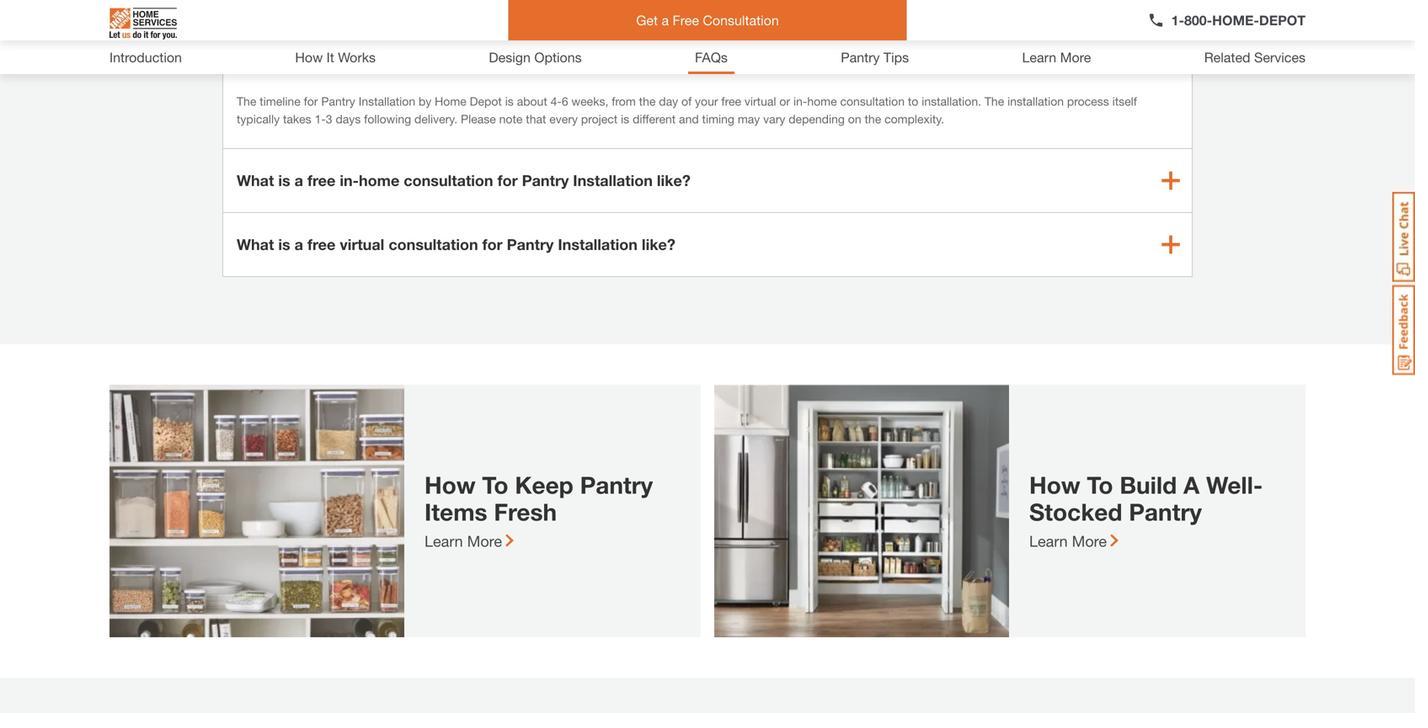 Task type: describe. For each thing, give the bounding box(es) containing it.
well stocked pantry; orange clipboard icon image
[[715, 385, 1010, 638]]

related services
[[1205, 49, 1306, 65]]

by
[[419, 94, 432, 108]]

in- inside the timeline for pantry installation by home depot is about 4-6 weeks, from the day of your free virtual or in-home consultation to installation. the installation process itself typically takes 1-3 days following delivery. please note that every project is different and timing may vary depending on the complexity.
[[794, 94, 808, 108]]

it
[[327, 49, 334, 65]]

a
[[1184, 471, 1200, 499]]

live chat image
[[1393, 192, 1416, 282]]

what for what is a free in-home consultation for pantry installation like?
[[237, 171, 274, 189]]

depot
[[1260, 12, 1306, 28]]

how to keep pantry items fresh learn more
[[425, 471, 653, 551]]

what for what is a free virtual consultation for pantry installation like?
[[237, 235, 274, 254]]

the timeline for pantry installation by home depot is about 4-6 weeks, from the day of your free virtual or in-home consultation to installation. the installation process itself typically takes 1-3 days following delivery. please note that every project is different and timing may vary depending on the complexity.
[[237, 94, 1138, 126]]

pantry inside the how to build a well- stocked pantry learn more
[[1129, 498, 1202, 526]]

or
[[780, 94, 791, 108]]

to
[[908, 94, 919, 108]]

your
[[695, 94, 718, 108]]

pantry inside the timeline for pantry installation by home depot is about 4-6 weeks, from the day of your free virtual or in-home consultation to installation. the installation process itself typically takes 1-3 days following delivery. please note that every project is different and timing may vary depending on the complexity.
[[321, 94, 355, 108]]

0 horizontal spatial the
[[639, 94, 656, 108]]

long
[[274, 52, 305, 70]]

learn inside how to keep pantry items fresh learn more
[[425, 532, 463, 551]]

free for what is a free virtual consultation for pantry installation like?
[[308, 235, 336, 254]]

of
[[682, 94, 692, 108]]

learn inside the how to build a well- stocked pantry learn more
[[1030, 532, 1068, 551]]

home-
[[1213, 12, 1260, 28]]

please
[[461, 112, 496, 126]]

1- inside the timeline for pantry installation by home depot is about 4-6 weeks, from the day of your free virtual or in-home consultation to installation. the installation process itself typically takes 1-3 days following delivery. please note that every project is different and timing may vary depending on the complexity.
[[315, 112, 326, 126]]

get a free consultation
[[636, 12, 779, 28]]

0 vertical spatial like?
[[657, 171, 691, 189]]

timeline
[[260, 94, 301, 108]]

1 vertical spatial the
[[865, 112, 882, 126]]

itself
[[1113, 94, 1138, 108]]

delivery.
[[415, 112, 458, 126]]

home inside the timeline for pantry installation by home depot is about 4-6 weeks, from the day of your free virtual or in-home consultation to installation. the installation process itself typically takes 1-3 days following delivery. please note that every project is different and timing may vary depending on the complexity.
[[808, 94, 837, 108]]

typically
[[237, 112, 280, 126]]

for inside the timeline for pantry installation by home depot is about 4-6 weeks, from the day of your free virtual or in-home consultation to installation. the installation process itself typically takes 1-3 days following delivery. please note that every project is different and timing may vary depending on the complexity.
[[304, 94, 318, 108]]

consultation inside the timeline for pantry installation by home depot is about 4-6 weeks, from the day of your free virtual or in-home consultation to installation. the installation process itself typically takes 1-3 days following delivery. please note that every project is different and timing may vary depending on the complexity.
[[841, 94, 905, 108]]

about
[[517, 94, 548, 108]]

consultation
[[703, 12, 779, 28]]

on
[[848, 112, 862, 126]]

what is a free virtual consultation for pantry installation like?
[[237, 235, 676, 254]]

faqs
[[695, 49, 728, 65]]

depot
[[470, 94, 502, 108]]

weeks,
[[572, 94, 609, 108]]

following
[[364, 112, 411, 126]]

2 vertical spatial for
[[483, 235, 503, 254]]

6
[[562, 94, 569, 108]]

a inside button
[[662, 12, 669, 28]]

note
[[499, 112, 523, 126]]

project
[[581, 112, 618, 126]]

every
[[550, 112, 578, 126]]

learn more
[[1023, 49, 1092, 65]]

learn more link for fresh
[[425, 532, 514, 551]]

800-
[[1185, 12, 1213, 28]]

items
[[425, 498, 488, 526]]

what is a free in-home consultation for pantry installation like?
[[237, 171, 691, 189]]

get
[[636, 12, 658, 28]]

installation
[[1008, 94, 1064, 108]]

pantry inside how to keep pantry items fresh learn more
[[580, 471, 653, 499]]



Task type: locate. For each thing, give the bounding box(es) containing it.
how to build a well- stocked pantry learn more
[[1030, 471, 1263, 551]]

introduction
[[110, 49, 182, 65]]

consultation
[[841, 94, 905, 108], [404, 171, 493, 189], [389, 235, 478, 254]]

2 to from the left
[[1087, 471, 1114, 499]]

free
[[722, 94, 742, 108], [308, 171, 336, 189], [308, 235, 336, 254]]

learn more link
[[425, 532, 514, 551], [1030, 532, 1119, 551]]

1 vertical spatial like?
[[642, 235, 676, 254]]

a for what is a free virtual consultation for pantry installation like?
[[295, 235, 303, 254]]

to inside how to keep pantry items fresh learn more
[[482, 471, 509, 499]]

0 horizontal spatial 1-
[[315, 112, 326, 126]]

1 vertical spatial for
[[498, 171, 518, 189]]

1 horizontal spatial to
[[1087, 471, 1114, 499]]

stocked
[[1030, 498, 1123, 526]]

1 vertical spatial 1-
[[315, 112, 326, 126]]

tips
[[884, 49, 909, 65]]

0 vertical spatial home
[[808, 94, 837, 108]]

options
[[535, 49, 582, 65]]

consultation down delivery.
[[404, 171, 493, 189]]

how for will
[[237, 52, 270, 70]]

different
[[633, 112, 676, 126]]

0 horizontal spatial in-
[[340, 171, 359, 189]]

in-
[[794, 94, 808, 108], [340, 171, 359, 189]]

consultation up the on on the top
[[841, 94, 905, 108]]

to for stocked
[[1087, 471, 1114, 499]]

installation.
[[922, 94, 982, 108]]

2 vertical spatial a
[[295, 235, 303, 254]]

installation inside the timeline for pantry installation by home depot is about 4-6 weeks, from the day of your free virtual or in-home consultation to installation. the installation process itself typically takes 1-3 days following delivery. please note that every project is different and timing may vary depending on the complexity.
[[359, 94, 416, 108]]

keep
[[515, 471, 574, 499]]

like?
[[657, 171, 691, 189], [642, 235, 676, 254]]

how inside the how to build a well- stocked pantry learn more
[[1030, 471, 1081, 499]]

1 vertical spatial a
[[295, 171, 303, 189]]

1 vertical spatial virtual
[[340, 235, 385, 254]]

a
[[662, 12, 669, 28], [295, 171, 303, 189], [295, 235, 303, 254]]

for down what is a free in-home consultation for pantry installation like? on the top
[[483, 235, 503, 254]]

virtual
[[745, 94, 777, 108], [340, 235, 385, 254]]

1-800-home-depot link
[[1148, 10, 1306, 30]]

get a free consultation button
[[508, 0, 907, 40]]

home
[[435, 94, 467, 108]]

2 the from the left
[[985, 94, 1005, 108]]

0 vertical spatial consultation
[[841, 94, 905, 108]]

1 vertical spatial in-
[[340, 171, 359, 189]]

for
[[304, 94, 318, 108], [498, 171, 518, 189], [483, 235, 503, 254]]

learn
[[1023, 49, 1057, 65], [425, 532, 463, 551], [1030, 532, 1068, 551]]

learn down stocked at the right
[[1030, 532, 1068, 551]]

3
[[326, 112, 333, 126]]

services
[[1255, 49, 1306, 65]]

installation
[[389, 52, 469, 70], [359, 94, 416, 108], [573, 171, 653, 189], [558, 235, 638, 254]]

feedback link image
[[1393, 285, 1416, 376]]

design
[[489, 49, 531, 65]]

how for works
[[295, 49, 323, 65]]

1 horizontal spatial the
[[985, 94, 1005, 108]]

well stocked pantry with various labeled jars of different dried goods; orange jar icon image
[[110, 385, 405, 638]]

how for keep
[[425, 471, 476, 499]]

1 the from the left
[[237, 94, 256, 108]]

1 vertical spatial home
[[359, 171, 400, 189]]

learn more link down stocked at the right
[[1030, 532, 1119, 551]]

the
[[237, 94, 256, 108], [985, 94, 1005, 108]]

0 horizontal spatial to
[[482, 471, 509, 499]]

days
[[336, 112, 361, 126]]

0 vertical spatial free
[[722, 94, 742, 108]]

pantry tips
[[841, 49, 909, 65]]

and
[[679, 112, 699, 126]]

how for build
[[1030, 471, 1081, 499]]

to left build
[[1087, 471, 1114, 499]]

for up the takes
[[304, 94, 318, 108]]

a for what is a free in-home consultation for pantry installation like?
[[295, 171, 303, 189]]

pantry
[[841, 49, 880, 65], [338, 52, 385, 70], [321, 94, 355, 108], [522, 171, 569, 189], [507, 235, 554, 254], [580, 471, 653, 499], [1129, 498, 1202, 526]]

1 horizontal spatial home
[[808, 94, 837, 108]]

the
[[639, 94, 656, 108], [865, 112, 882, 126]]

takes
[[283, 112, 312, 126]]

do it for you logo image
[[110, 1, 177, 46]]

may
[[738, 112, 760, 126]]

1-800-home-depot
[[1172, 12, 1306, 28]]

more up process
[[1061, 49, 1092, 65]]

1- inside 'link'
[[1172, 12, 1185, 28]]

timing
[[702, 112, 735, 126]]

0 horizontal spatial the
[[237, 94, 256, 108]]

free
[[673, 12, 699, 28]]

more inside the how to build a well- stocked pantry learn more
[[1072, 532, 1107, 551]]

what
[[237, 171, 274, 189], [237, 235, 274, 254]]

the up typically
[[237, 94, 256, 108]]

learn more link down items
[[425, 532, 514, 551]]

fresh
[[494, 498, 557, 526]]

4-
[[551, 94, 562, 108]]

0 vertical spatial virtual
[[745, 94, 777, 108]]

that
[[526, 112, 546, 126]]

is
[[505, 94, 514, 108], [621, 112, 630, 126], [278, 171, 290, 189], [278, 235, 290, 254]]

0 vertical spatial a
[[662, 12, 669, 28]]

learn more link for stocked
[[1030, 532, 1119, 551]]

will
[[310, 52, 334, 70]]

how
[[295, 49, 323, 65], [237, 52, 270, 70], [425, 471, 476, 499], [1030, 471, 1081, 499]]

design options
[[489, 49, 582, 65]]

0 vertical spatial the
[[639, 94, 656, 108]]

2 learn more link from the left
[[1030, 532, 1119, 551]]

from
[[612, 94, 636, 108]]

free inside the timeline for pantry installation by home depot is about 4-6 weeks, from the day of your free virtual or in-home consultation to installation. the installation process itself typically takes 1-3 days following delivery. please note that every project is different and timing may vary depending on the complexity.
[[722, 94, 742, 108]]

home up the depending
[[808, 94, 837, 108]]

home down following
[[359, 171, 400, 189]]

1 vertical spatial free
[[308, 171, 336, 189]]

take?
[[473, 52, 513, 70]]

1- left home-
[[1172, 12, 1185, 28]]

the up the different
[[639, 94, 656, 108]]

learn up the installation
[[1023, 49, 1057, 65]]

1 horizontal spatial in-
[[794, 94, 808, 108]]

2 vertical spatial free
[[308, 235, 336, 254]]

works
[[338, 49, 376, 65]]

1 vertical spatial what
[[237, 235, 274, 254]]

the right the on on the top
[[865, 112, 882, 126]]

0 horizontal spatial virtual
[[340, 235, 385, 254]]

to
[[482, 471, 509, 499], [1087, 471, 1114, 499]]

to for fresh
[[482, 471, 509, 499]]

more
[[1061, 49, 1092, 65], [467, 532, 502, 551], [1072, 532, 1107, 551]]

in- down days in the top left of the page
[[340, 171, 359, 189]]

0 vertical spatial 1-
[[1172, 12, 1185, 28]]

free for what is a free in-home consultation for pantry installation like?
[[308, 171, 336, 189]]

how inside how to keep pantry items fresh learn more
[[425, 471, 476, 499]]

0 vertical spatial what
[[237, 171, 274, 189]]

more inside how to keep pantry items fresh learn more
[[467, 532, 502, 551]]

day
[[659, 94, 678, 108]]

2 what from the top
[[237, 235, 274, 254]]

1 vertical spatial consultation
[[404, 171, 493, 189]]

well-
[[1207, 471, 1263, 499]]

2 vertical spatial consultation
[[389, 235, 478, 254]]

build
[[1120, 471, 1177, 499]]

1 horizontal spatial the
[[865, 112, 882, 126]]

1- right the takes
[[315, 112, 326, 126]]

for down note in the left top of the page
[[498, 171, 518, 189]]

to left keep
[[482, 471, 509, 499]]

1-
[[1172, 12, 1185, 28], [315, 112, 326, 126]]

consultation down what is a free in-home consultation for pantry installation like? on the top
[[389, 235, 478, 254]]

home
[[808, 94, 837, 108], [359, 171, 400, 189]]

learn down items
[[425, 532, 463, 551]]

process
[[1068, 94, 1110, 108]]

the left the installation
[[985, 94, 1005, 108]]

vary
[[764, 112, 786, 126]]

more down items
[[467, 532, 502, 551]]

1 horizontal spatial learn more link
[[1030, 532, 1119, 551]]

1 learn more link from the left
[[425, 532, 514, 551]]

0 horizontal spatial learn more link
[[425, 532, 514, 551]]

related
[[1205, 49, 1251, 65]]

0 horizontal spatial home
[[359, 171, 400, 189]]

in- right the or
[[794, 94, 808, 108]]

complexity.
[[885, 112, 945, 126]]

how it works
[[295, 49, 376, 65]]

1 horizontal spatial 1-
[[1172, 12, 1185, 28]]

1 horizontal spatial virtual
[[745, 94, 777, 108]]

more down stocked at the right
[[1072, 532, 1107, 551]]

1 to from the left
[[482, 471, 509, 499]]

1 what from the top
[[237, 171, 274, 189]]

how long will pantry installation take?
[[237, 52, 513, 70]]

virtual inside the timeline for pantry installation by home depot is about 4-6 weeks, from the day of your free virtual or in-home consultation to installation. the installation process itself typically takes 1-3 days following delivery. please note that every project is different and timing may vary depending on the complexity.
[[745, 94, 777, 108]]

to inside the how to build a well- stocked pantry learn more
[[1087, 471, 1114, 499]]

0 vertical spatial for
[[304, 94, 318, 108]]

depending
[[789, 112, 845, 126]]

0 vertical spatial in-
[[794, 94, 808, 108]]



Task type: vqa. For each thing, say whether or not it's contained in the screenshot.
the left "home"
yes



